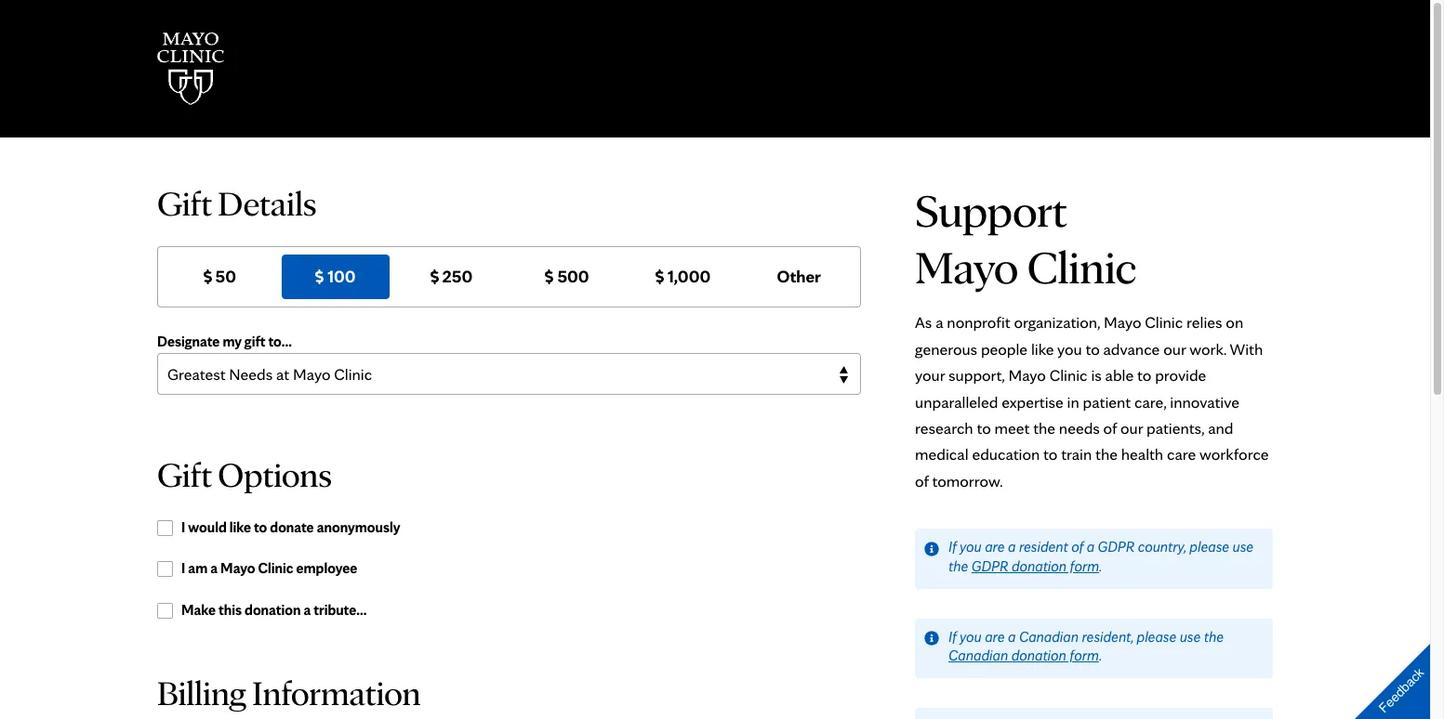 Task type: vqa. For each thing, say whether or not it's contained in the screenshot.
the Designate
yes



Task type: locate. For each thing, give the bounding box(es) containing it.
generous
[[915, 339, 977, 359]]

0 vertical spatial if
[[949, 539, 957, 556]]

are
[[985, 539, 1005, 556], [985, 628, 1005, 646]]

1 if from the top
[[949, 539, 957, 556]]

is
[[1091, 366, 1102, 385]]

dollar sign image left 250
[[430, 270, 439, 285]]

use
[[1233, 539, 1254, 556], [1180, 628, 1201, 646]]

i for i am a mayo clinic employee
[[181, 560, 185, 578]]

of
[[1103, 419, 1117, 438], [915, 471, 929, 491], [1072, 539, 1084, 556]]

gdpr
[[1098, 539, 1135, 556], [972, 558, 1008, 576]]

use right resident,
[[1180, 628, 1201, 646]]

donation down i am a mayo clinic employee in the bottom left of the page
[[245, 602, 301, 619]]

you inside if you are a canadian resident, please use the canadian donation form .
[[960, 628, 982, 646]]

1 horizontal spatial mayo
[[1008, 366, 1046, 385]]

are up canadian donation form link
[[985, 628, 1005, 646]]

are inside if you are a resident of a gdpr country, please use the
[[985, 539, 1005, 556]]

are up gdpr donation form 'link'
[[985, 539, 1005, 556]]

a left tribute...
[[304, 602, 311, 619]]

other
[[777, 266, 821, 288]]

to right able
[[1137, 366, 1152, 385]]

form down resident,
[[1070, 648, 1099, 665]]

donate
[[270, 518, 314, 536]]

education
[[972, 445, 1040, 465]]

2 are from the top
[[985, 628, 1005, 646]]

2 vertical spatial mayo
[[220, 560, 255, 578]]

needs
[[1059, 419, 1100, 438]]

mayo clinic
[[915, 239, 1137, 294]]

1 horizontal spatial gdpr
[[1098, 539, 1135, 556]]

1 vertical spatial mayo
[[1008, 366, 1046, 385]]

a right as
[[936, 313, 943, 332]]

like inside as a nonprofit organization, mayo clinic relies on generous people like you to advance our work. with your support, mayo clinic is able to provide unparalleled expertise in patient care, innovative research to meet the needs of our patients, and medical education to train the health care workforce of tomorrow.
[[1031, 339, 1054, 359]]

dollar sign image left 50
[[203, 270, 212, 285]]

a up canadian donation form link
[[1008, 628, 1016, 646]]

info circle image for if you are a resident of a gdpr country, please use the
[[924, 542, 939, 557]]

3 dollar sign image from the left
[[656, 270, 664, 285]]

1 dollar sign image from the left
[[203, 270, 212, 285]]

donation
[[1012, 558, 1067, 576], [245, 602, 301, 619], [1011, 648, 1067, 665]]

0 horizontal spatial clinic
[[258, 560, 293, 578]]

1 vertical spatial gift
[[157, 454, 212, 496]]

research
[[915, 419, 973, 438]]

2 dollar sign image from the left
[[545, 270, 554, 285]]

like
[[1031, 339, 1054, 359], [229, 518, 251, 536]]

of down the patient
[[1103, 419, 1117, 438]]

2 horizontal spatial of
[[1103, 419, 1117, 438]]

0 vertical spatial gdpr
[[1098, 539, 1135, 556]]

1 vertical spatial i
[[181, 560, 185, 578]]

2 i from the top
[[181, 560, 185, 578]]

support,
[[949, 366, 1005, 385]]

i
[[181, 518, 185, 536], [181, 560, 185, 578]]

donation down resident
[[1012, 558, 1067, 576]]

2 vertical spatial donation
[[1011, 648, 1067, 665]]

if for if you are a resident of a gdpr country, please use the
[[949, 539, 957, 556]]

2 if from the top
[[949, 628, 957, 646]]

to left meet
[[977, 419, 991, 438]]

1 horizontal spatial our
[[1164, 339, 1186, 359]]

.
[[1099, 558, 1102, 576], [1099, 648, 1102, 665]]

gift details
[[157, 182, 317, 224]]

support mayo clinic
[[915, 182, 1137, 294]]

0 vertical spatial .
[[1099, 558, 1102, 576]]

care
[[1167, 445, 1196, 465]]

to left donate
[[254, 518, 267, 536]]

please
[[1190, 539, 1229, 556], [1137, 628, 1177, 646]]

in
[[1067, 392, 1079, 412]]

500
[[557, 266, 589, 288]]

make
[[181, 602, 216, 619]]

0 vertical spatial like
[[1031, 339, 1054, 359]]

2 vertical spatial you
[[960, 628, 982, 646]]

i left would
[[181, 518, 185, 536]]

dollar sign image left 500
[[545, 270, 554, 285]]

i for i would like to donate anonymously
[[181, 518, 185, 536]]

1 vertical spatial are
[[985, 628, 1005, 646]]

you up canadian donation form link
[[960, 628, 982, 646]]

0 vertical spatial form
[[1070, 558, 1099, 576]]

0 horizontal spatial dollar sign image
[[203, 270, 212, 285]]

please right country,
[[1190, 539, 1229, 556]]

like right would
[[229, 518, 251, 536]]

clinic up make this donation a tribute...
[[258, 560, 293, 578]]

2 horizontal spatial mayo
[[1104, 313, 1142, 332]]

a up gdpr donation form 'link'
[[1008, 539, 1016, 556]]

1 vertical spatial info circle image
[[924, 632, 939, 646]]

gift
[[157, 182, 212, 224], [157, 454, 212, 496]]

if down tomorrow.
[[949, 539, 957, 556]]

clinic left relies
[[1145, 313, 1183, 332]]

use right country,
[[1233, 539, 1254, 556]]

work.
[[1190, 339, 1227, 359]]

1 vertical spatial clinic
[[1050, 366, 1088, 385]]

1 vertical spatial gdpr
[[972, 558, 1008, 576]]

2 gift from the top
[[157, 454, 212, 496]]

a
[[936, 313, 943, 332], [1008, 539, 1016, 556], [1087, 539, 1095, 556], [210, 560, 218, 578], [304, 602, 311, 619], [1008, 628, 1016, 646]]

0 vertical spatial canadian
[[1019, 628, 1079, 646]]

1 horizontal spatial dollar sign image
[[430, 270, 439, 285]]

billing information
[[157, 672, 421, 714]]

0 vertical spatial our
[[1164, 339, 1186, 359]]

if for if you are a canadian resident, please use the canadian donation form .
[[949, 628, 957, 646]]

mayo up advance at the top right of the page
[[1104, 313, 1142, 332]]

a right am
[[210, 560, 218, 578]]

gift options
[[157, 454, 332, 496]]

0 horizontal spatial please
[[1137, 628, 1177, 646]]

clinic
[[1145, 313, 1183, 332], [1050, 366, 1088, 385], [258, 560, 293, 578]]

this
[[219, 602, 242, 619]]

0 vertical spatial please
[[1190, 539, 1229, 556]]

meet
[[995, 419, 1030, 438]]

0 vertical spatial i
[[181, 518, 185, 536]]

1 are from the top
[[985, 539, 1005, 556]]

if inside if you are a resident of a gdpr country, please use the
[[949, 539, 957, 556]]

1 horizontal spatial use
[[1233, 539, 1254, 556]]

to left train
[[1043, 445, 1058, 465]]

gdpr donation form link
[[972, 558, 1099, 576]]

people
[[981, 339, 1028, 359]]

gdpr down tomorrow.
[[972, 558, 1008, 576]]

you down tomorrow.
[[960, 539, 982, 556]]

1 vertical spatial you
[[960, 539, 982, 556]]

a inside as a nonprofit organization, mayo clinic relies on generous people like you to advance our work. with your support, mayo clinic is able to provide unparalleled expertise in patient care, innovative research to meet the needs of our patients, and medical education to train the health care workforce of tomorrow.
[[936, 313, 943, 332]]

our
[[1164, 339, 1186, 359], [1121, 419, 1143, 438]]

clinic up in
[[1050, 366, 1088, 385]]

0 vertical spatial gift
[[157, 182, 212, 224]]

1 vertical spatial .
[[1099, 648, 1102, 665]]

if you are a canadian resident, please use the canadian donation form .
[[949, 628, 1224, 665]]

of down medical
[[915, 471, 929, 491]]

gdpr left country,
[[1098, 539, 1135, 556]]

0 vertical spatial info circle image
[[924, 542, 939, 557]]

dollar sign image for 1,000
[[656, 270, 664, 285]]

1 i from the top
[[181, 518, 185, 536]]

1 horizontal spatial please
[[1190, 539, 1229, 556]]

1 vertical spatial if
[[949, 628, 957, 646]]

0 vertical spatial you
[[1057, 339, 1082, 359]]

form
[[1070, 558, 1099, 576], [1070, 648, 1099, 665]]

are inside if you are a canadian resident, please use the canadian donation form .
[[985, 628, 1005, 646]]

1 vertical spatial like
[[229, 518, 251, 536]]

the inside if you are a resident of a gdpr country, please use the
[[949, 558, 968, 576]]

if you are a resident of a gdpr country, please use the
[[949, 539, 1254, 576]]

0 vertical spatial use
[[1233, 539, 1254, 556]]

information
[[252, 672, 421, 714]]

organization,
[[1014, 313, 1100, 332]]

2 horizontal spatial clinic
[[1145, 313, 1183, 332]]

our up provide
[[1164, 339, 1186, 359]]

2 dollar sign image from the left
[[430, 270, 439, 285]]

gdpr donation form .
[[972, 558, 1102, 576]]

1 vertical spatial use
[[1180, 628, 1201, 646]]

mayo
[[1104, 313, 1142, 332], [1008, 366, 1046, 385], [220, 560, 255, 578]]

please right resident,
[[1137, 628, 1177, 646]]

1 gift from the top
[[157, 182, 212, 224]]

gift up would
[[157, 454, 212, 496]]

0 horizontal spatial our
[[1121, 419, 1143, 438]]

form up resident,
[[1070, 558, 1099, 576]]

dollar sign image left 1,000
[[656, 270, 664, 285]]

you
[[1057, 339, 1082, 359], [960, 539, 982, 556], [960, 628, 982, 646]]

1 horizontal spatial like
[[1031, 339, 1054, 359]]

0 horizontal spatial canadian
[[949, 648, 1008, 665]]

2 info circle image from the top
[[924, 632, 939, 646]]

i left am
[[181, 560, 185, 578]]

dollar sign image left the 100
[[315, 270, 324, 285]]

of right resident
[[1072, 539, 1084, 556]]

1 horizontal spatial of
[[1072, 539, 1084, 556]]

0 vertical spatial are
[[985, 539, 1005, 556]]

employee
[[296, 560, 357, 578]]

2 vertical spatial of
[[1072, 539, 1084, 556]]

1 vertical spatial of
[[915, 471, 929, 491]]

2 horizontal spatial dollar sign image
[[656, 270, 664, 285]]

and
[[1208, 419, 1234, 438]]

you down organization,
[[1057, 339, 1082, 359]]

make this donation a tribute...
[[181, 602, 367, 619]]

if inside if you are a canadian resident, please use the canadian donation form .
[[949, 628, 957, 646]]

to
[[1086, 339, 1100, 359], [1137, 366, 1152, 385], [977, 419, 991, 438], [1043, 445, 1058, 465], [254, 518, 267, 536]]

1 vertical spatial please
[[1137, 628, 1177, 646]]

1 vertical spatial our
[[1121, 419, 1143, 438]]

if
[[949, 539, 957, 556], [949, 628, 957, 646]]

0 vertical spatial of
[[1103, 419, 1117, 438]]

you inside if you are a resident of a gdpr country, please use the
[[960, 539, 982, 556]]

canadian
[[1019, 628, 1079, 646], [949, 648, 1008, 665]]

like down organization,
[[1031, 339, 1054, 359]]

the
[[1033, 419, 1056, 438], [1096, 445, 1118, 465], [949, 558, 968, 576], [1204, 628, 1224, 646]]

mayo right am
[[220, 560, 255, 578]]

0 horizontal spatial dollar sign image
[[315, 270, 324, 285]]

are for canadian
[[985, 628, 1005, 646]]

2 form from the top
[[1070, 648, 1099, 665]]

dollar sign image
[[203, 270, 212, 285], [430, 270, 439, 285], [656, 270, 664, 285]]

1 horizontal spatial dollar sign image
[[545, 270, 554, 285]]

if up canadian donation form link
[[949, 628, 957, 646]]

you for resident
[[960, 539, 982, 556]]

1,000
[[668, 266, 711, 288]]

1 vertical spatial form
[[1070, 648, 1099, 665]]

dollar sign image
[[315, 270, 324, 285], [545, 270, 554, 285]]

0 vertical spatial mayo
[[1104, 313, 1142, 332]]

medical
[[915, 445, 969, 465]]

anonymously
[[317, 518, 400, 536]]

1 info circle image from the top
[[924, 542, 939, 557]]

health
[[1121, 445, 1164, 465]]

donation down gdpr donation form .
[[1011, 648, 1067, 665]]

0 horizontal spatial gdpr
[[972, 558, 1008, 576]]

1 dollar sign image from the left
[[315, 270, 324, 285]]

info circle image
[[924, 542, 939, 557], [924, 632, 939, 646]]

mayo up expertise
[[1008, 366, 1046, 385]]

0 horizontal spatial use
[[1180, 628, 1201, 646]]

gift left details in the top left of the page
[[157, 182, 212, 224]]

designate my gift to...
[[157, 333, 292, 350]]

please inside if you are a canadian resident, please use the canadian donation form .
[[1137, 628, 1177, 646]]

our up health
[[1121, 419, 1143, 438]]



Task type: describe. For each thing, give the bounding box(es) containing it.
0 horizontal spatial of
[[915, 471, 929, 491]]

1 vertical spatial canadian
[[949, 648, 1008, 665]]

a right resident
[[1087, 539, 1095, 556]]

gift for gift details
[[157, 182, 212, 224]]

care,
[[1134, 392, 1167, 412]]

innovative
[[1170, 392, 1240, 412]]

resident
[[1019, 539, 1068, 556]]

as a nonprofit organization, mayo clinic relies on generous people like you to advance our work. with your support, mayo clinic is able to provide unparalleled expertise in patient care, innovative research to meet the needs of our patients, and medical education to train the health care workforce of tomorrow.
[[915, 313, 1269, 491]]

0 vertical spatial donation
[[1012, 558, 1067, 576]]

dollar sign image for 250
[[430, 270, 439, 285]]

on
[[1226, 313, 1244, 332]]

advance
[[1103, 339, 1160, 359]]

you inside as a nonprofit organization, mayo clinic relies on generous people like you to advance our work. with your support, mayo clinic is able to provide unparalleled expertise in patient care, innovative research to meet the needs of our patients, and medical education to train the health care workforce of tomorrow.
[[1057, 339, 1082, 359]]

tomorrow.
[[932, 471, 1003, 491]]

100
[[327, 266, 356, 288]]

mayo clinic logo image
[[157, 33, 224, 105]]

1 horizontal spatial clinic
[[1050, 366, 1088, 385]]

country,
[[1138, 539, 1187, 556]]

to up the is
[[1086, 339, 1100, 359]]

would
[[188, 518, 227, 536]]

resident,
[[1082, 628, 1134, 646]]

billing
[[157, 672, 246, 714]]

details
[[218, 182, 317, 224]]

tribute...
[[314, 602, 367, 619]]

feedback button
[[1339, 629, 1444, 720]]

. inside if you are a canadian resident, please use the canadian donation form .
[[1099, 648, 1102, 665]]

able
[[1105, 366, 1134, 385]]

gift
[[244, 333, 266, 350]]

form inside if you are a canadian resident, please use the canadian donation form .
[[1070, 648, 1099, 665]]

patients,
[[1147, 419, 1205, 438]]

donation inside if you are a canadian resident, please use the canadian donation form .
[[1011, 648, 1067, 665]]

your
[[915, 366, 945, 385]]

feedback
[[1376, 666, 1427, 716]]

the inside if you are a canadian resident, please use the canadian donation form .
[[1204, 628, 1224, 646]]

of inside if you are a resident of a gdpr country, please use the
[[1072, 539, 1084, 556]]

workforce
[[1200, 445, 1269, 465]]

a inside if you are a canadian resident, please use the canadian donation form .
[[1008, 628, 1016, 646]]

with
[[1230, 339, 1263, 359]]

dollar sign image for 500
[[545, 270, 554, 285]]

1 horizontal spatial canadian
[[1019, 628, 1079, 646]]

i would like to donate anonymously
[[181, 518, 400, 536]]

support
[[915, 182, 1067, 238]]

train
[[1061, 445, 1092, 465]]

50
[[215, 266, 236, 288]]

provide
[[1155, 366, 1206, 385]]

designate
[[157, 333, 220, 350]]

patient
[[1083, 392, 1131, 412]]

to...
[[268, 333, 292, 350]]

1 vertical spatial donation
[[245, 602, 301, 619]]

1 form from the top
[[1070, 558, 1099, 576]]

info circle image for if you are a canadian resident, please use the
[[924, 632, 939, 646]]

0 vertical spatial clinic
[[1145, 313, 1183, 332]]

gift for gift options
[[157, 454, 212, 496]]

canadian donation form link
[[949, 648, 1099, 665]]

expertise
[[1002, 392, 1064, 412]]

relies
[[1187, 313, 1222, 332]]

my
[[223, 333, 242, 350]]

dollar sign image for 100
[[315, 270, 324, 285]]

0 horizontal spatial mayo
[[220, 560, 255, 578]]

options
[[218, 454, 332, 496]]

am
[[188, 560, 208, 578]]

dollar sign image for 50
[[203, 270, 212, 285]]

gdpr inside if you are a resident of a gdpr country, please use the
[[1098, 539, 1135, 556]]

2 vertical spatial clinic
[[258, 560, 293, 578]]

are for resident
[[985, 539, 1005, 556]]

use inside if you are a resident of a gdpr country, please use the
[[1233, 539, 1254, 556]]

unparalleled
[[915, 392, 998, 412]]

i am a mayo clinic employee
[[181, 560, 357, 578]]

250
[[442, 266, 473, 288]]

please inside if you are a resident of a gdpr country, please use the
[[1190, 539, 1229, 556]]

0 horizontal spatial like
[[229, 518, 251, 536]]

you for canadian
[[960, 628, 982, 646]]

as
[[915, 313, 932, 332]]

use inside if you are a canadian resident, please use the canadian donation form .
[[1180, 628, 1201, 646]]

nonprofit
[[947, 313, 1010, 332]]



